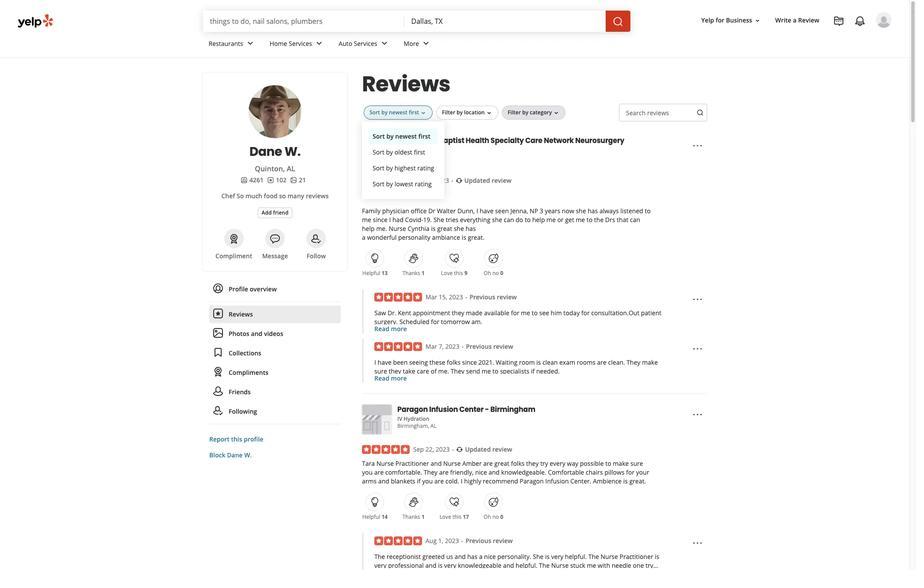Task type: locate. For each thing, give the bounding box(es) containing it.
0 horizontal spatial w.
[[244, 451, 252, 459]]

1 horizontal spatial they
[[451, 367, 465, 376]]

2023 right 7,
[[446, 342, 460, 351]]

2 menu image from the top
[[693, 538, 703, 549]]

practitioner up one
[[620, 553, 654, 561]]

dane up quinton,
[[250, 143, 282, 160]]

hydration
[[404, 415, 429, 423]]

2 read more button from the top
[[375, 374, 407, 383]]

dane w. link
[[213, 143, 337, 160]]

1 vertical spatial me.
[[438, 367, 449, 376]]

0 horizontal spatial since
[[373, 216, 388, 224]]

and left videos
[[251, 330, 262, 338]]

(0 reactions) element
[[501, 270, 504, 277], [501, 513, 504, 521]]

16 chevron down v2 image for filter by category
[[553, 109, 560, 116]]

sort for sort by newest first button
[[373, 132, 385, 140]]

16 chevron down v2 image right category
[[553, 109, 560, 116]]

services inside "link"
[[354, 39, 377, 48]]

2023 for oct 13, 2023
[[435, 176, 449, 185]]

read down saw
[[375, 325, 390, 333]]

1 filter from the left
[[442, 109, 455, 116]]

2023 right 22,
[[436, 445, 450, 454]]

no for 9
[[493, 270, 499, 277]]

0 vertical spatial read more button
[[375, 325, 407, 334]]

1 (1 reaction) element from the top
[[422, 270, 425, 277]]

none field find
[[210, 16, 397, 26]]

to down the 2021.
[[493, 367, 499, 376]]

0 vertical spatial previous review
[[470, 293, 517, 301]]

3 24 chevron down v2 image from the left
[[379, 38, 390, 49]]

love left (9 reactions) element
[[441, 270, 453, 277]]

1,
[[438, 537, 444, 545]]

knowledgeable
[[458, 562, 502, 570]]

the
[[375, 553, 385, 561], [589, 553, 599, 561], [539, 562, 550, 570]]

w. up quinton,
[[285, 143, 301, 160]]

16 update v2 image right oct 13, 2023
[[456, 177, 463, 184]]

1 horizontal spatial practitioner
[[620, 553, 654, 561]]

0 vertical spatial reviews
[[362, 69, 451, 99]]

1 vertical spatial paragon
[[520, 477, 544, 486]]

5 star rating image for oct 13, 2023
[[362, 176, 410, 185]]

24 profile v2 image
[[213, 283, 223, 294]]

they inside saw dr. kent appointment they made available for me to see him today for consultation.out patient surgery. scheduled for tomorrow am. read more
[[452, 309, 465, 317]]

updated for center
[[465, 445, 491, 454]]

0 horizontal spatial paragon
[[398, 405, 428, 415]]

they right clean. on the right bottom
[[627, 358, 641, 367]]

2023
[[435, 176, 449, 185], [449, 293, 463, 301], [446, 342, 460, 351], [436, 445, 450, 454], [445, 537, 459, 545]]

are right amber
[[484, 460, 493, 468]]

following menu item
[[209, 403, 341, 424]]

physician
[[382, 207, 409, 215]]

1 (0 reactions) element from the top
[[501, 270, 504, 277]]

are up arms
[[374, 468, 384, 477]]

sort by newest first for sort by newest first button
[[373, 132, 431, 140]]

0
[[501, 270, 504, 277], [501, 513, 504, 521]]

2021.
[[479, 358, 494, 367]]

1 horizontal spatial since
[[462, 358, 477, 367]]

by up '5 check-ins'
[[386, 180, 393, 188]]

1 horizontal spatial a
[[479, 553, 483, 561]]

updated review for -
[[465, 445, 512, 454]]

to left the the
[[587, 216, 593, 224]]

1 thanks from the top
[[403, 270, 420, 277]]

0 vertical spatial (0 reactions) element
[[501, 270, 504, 277]]

1 for love this 9
[[422, 270, 425, 277]]

16 chevron down v2 image
[[754, 17, 761, 24], [486, 109, 493, 116], [553, 109, 560, 116]]

(1 reaction) element left love this 17
[[422, 513, 425, 521]]

24 chevron down v2 image inside more 'link'
[[421, 38, 432, 49]]

1 mar from the top
[[426, 293, 437, 301]]

0 vertical spatial more
[[391, 325, 407, 333]]

food
[[264, 192, 278, 200]]

2 mar from the top
[[426, 342, 437, 351]]

1 vertical spatial nice
[[484, 553, 496, 561]]

specialists
[[500, 367, 530, 376]]

0 vertical spatial w.
[[285, 143, 301, 160]]

dane w. quinton, al
[[250, 143, 301, 174]]

16 chevron down v2 image inside filter by category dropdown button
[[553, 109, 560, 116]]

0 vertical spatial reviews
[[647, 109, 669, 117]]

16 update v2 image for infusion
[[456, 446, 463, 453]]

2 24 chevron down v2 image from the left
[[314, 38, 325, 49]]

24 chevron down v2 image
[[245, 38, 256, 49], [314, 38, 325, 49], [379, 38, 390, 49], [421, 38, 432, 49]]

if inside i have been seeing these folks since 2021. waiting room is clean exam rooms are clean. they make sure they take care of me. they send me to specialists if needed. read more
[[531, 367, 535, 376]]

folks inside tara nurse practitioner and nurse amber are great folks they try every way possible to make sure you are comfortable. they are friendly, nice and knowledgeable. comfortable chairs pillows for your arms and blankets if you are cold. i highly recommend paragon infusion center. ambience is great.
[[511, 460, 525, 468]]

al inside the paragon infusion center - birmingham iv hydration birmingham, al
[[431, 422, 437, 430]]

updated up dunn,
[[465, 176, 490, 185]]

0 horizontal spatial dane
[[227, 451, 243, 459]]

helpful for helpful 14
[[363, 513, 380, 521]]

by
[[382, 109, 388, 116], [457, 109, 463, 116], [522, 109, 529, 116], [387, 132, 394, 140], [386, 148, 393, 156], [386, 164, 393, 172], [386, 180, 393, 188]]

consultation.out
[[592, 309, 640, 317]]

2 menu image from the top
[[693, 344, 703, 354]]

by inside popup button
[[457, 109, 463, 116]]

they inside tara nurse practitioner and nurse amber are great folks they try every way possible to make sure you are comfortable. they are friendly, nice and knowledgeable. comfortable chairs pillows for your arms and blankets if you are cold. i highly recommend paragon infusion center. ambience is great.
[[424, 468, 438, 477]]

this left (9 reactions) element
[[454, 270, 463, 277]]

jenna,
[[511, 207, 528, 215]]

first for sort by newest first button
[[419, 132, 431, 140]]

i down friendly,
[[461, 477, 463, 486]]

highly
[[464, 477, 482, 486]]

1 vertical spatial birmingham,
[[398, 422, 429, 430]]

a up knowledgeable
[[479, 553, 483, 561]]

1 horizontal spatial none field
[[411, 16, 599, 26]]

chairs
[[586, 468, 603, 477]]

2 none field from the left
[[411, 16, 599, 26]]

al down brookwood
[[431, 153, 437, 161]]

1 vertical spatial great
[[495, 460, 510, 468]]

1 left love this 17
[[422, 513, 425, 521]]

review up available
[[497, 293, 517, 301]]

infusion inside the paragon infusion center - birmingham iv hydration birmingham, al
[[429, 405, 458, 415]]

nurse down had
[[389, 225, 406, 233]]

very
[[551, 553, 564, 561], [375, 562, 387, 570], [444, 562, 457, 570]]

0 vertical spatial dane
[[250, 143, 282, 160]]

1 horizontal spatial great.
[[630, 477, 646, 486]]

1 none field from the left
[[210, 16, 397, 26]]

exam
[[560, 358, 576, 367]]

she right now
[[576, 207, 586, 215]]

saw
[[375, 309, 386, 317]]

1 vertical spatial they
[[389, 367, 401, 376]]

2 no from the top
[[493, 513, 499, 521]]

read more button for dr.
[[375, 325, 407, 334]]

0 horizontal spatial great
[[437, 225, 452, 233]]

profile overview menu item
[[209, 280, 341, 302]]

reviews up sort by newest first dropdown button
[[362, 69, 451, 99]]

reviews menu item
[[209, 306, 341, 323]]

newest for sort by newest first button
[[395, 132, 417, 140]]

updated up amber
[[465, 445, 491, 454]]

great inside 'family physician office dr walter dunn, i have seen jenna, np 3 years now she has always listened to me since i had covid-19. she tries everything she can do to help me or get me  to the drs that can help me. nurse cynthia is great she has a wonderful personality ambiance is great.'
[[437, 225, 452, 233]]

1 birmingham, from the top
[[398, 153, 429, 161]]

great. inside tara nurse practitioner and nurse amber are great folks they try every way possible to make sure you are comfortable. they are friendly, nice and knowledgeable. comfortable chairs pillows for your arms and blankets if you are cold. i highly recommend paragon infusion center. ambience is great.
[[630, 477, 646, 486]]

notifications image
[[855, 16, 866, 27]]

send
[[466, 367, 480, 376]]

of
[[431, 367, 437, 376]]

sure
[[375, 367, 387, 376], [631, 460, 643, 468]]

24 chevron down v2 image for auto services
[[379, 38, 390, 49]]

profile
[[244, 435, 263, 443]]

you
[[362, 468, 373, 477], [422, 477, 433, 486]]

1 vertical spatial you
[[422, 477, 433, 486]]

none field 'near'
[[411, 16, 599, 26]]

1 vertical spatial updated review
[[465, 445, 512, 454]]

by left location
[[457, 109, 463, 116]]

thanks 1 for 13
[[403, 270, 425, 277]]

clean
[[543, 358, 558, 367]]

write
[[776, 16, 792, 24]]

have up everything
[[480, 207, 494, 215]]

and right arms
[[378, 477, 389, 486]]

2 thanks from the top
[[403, 513, 420, 521]]

1 vertical spatial first
[[419, 132, 431, 140]]

24 chevron down v2 image right auto services
[[379, 38, 390, 49]]

2 oh no 0 from the top
[[484, 513, 504, 521]]

1 horizontal spatial you
[[422, 477, 433, 486]]

0 vertical spatial she
[[576, 207, 586, 215]]

0 vertical spatial folks
[[447, 358, 461, 367]]

0 for 17
[[501, 513, 504, 521]]

family
[[362, 207, 381, 215]]

infusion left center
[[429, 405, 458, 415]]

thanks 1 for 14
[[403, 513, 425, 521]]

(17 reactions) element
[[463, 513, 469, 521]]

menu image for brookwood baptist health specialty care network neurosurgery
[[693, 140, 703, 151]]

1 horizontal spatial have
[[480, 207, 494, 215]]

helpful. down personality.
[[516, 562, 538, 570]]

by inside button
[[386, 164, 393, 172]]

read inside saw dr. kent appointment they made available for me to see him today for consultation.out patient surgery. scheduled for tomorrow am. read more
[[375, 325, 390, 333]]

16 friends v2 image
[[241, 177, 248, 184]]

me left with
[[587, 562, 596, 570]]

oct
[[413, 176, 423, 185]]

oh
[[484, 270, 491, 277], [484, 513, 491, 521]]

thanks for helpful 13
[[403, 270, 420, 277]]

24 chevron down v2 image right restaurants
[[245, 38, 256, 49]]

1 vertical spatial dane
[[227, 451, 243, 459]]

read left take
[[375, 374, 390, 383]]

1 read from the top
[[375, 325, 390, 333]]

are up cold.
[[439, 468, 449, 477]]

2 vertical spatial a
[[479, 553, 483, 561]]

paragon inside tara nurse practitioner and nurse amber are great folks they try every way possible to make sure you are comfortable. they are friendly, nice and knowledgeable. comfortable chairs pillows for your arms and blankets if you are cold. i highly recommend paragon infusion center. ambience is great.
[[520, 477, 544, 486]]

2 birmingham, from the top
[[398, 422, 429, 430]]

0 horizontal spatial a
[[362, 233, 366, 242]]

1 for love this 17
[[422, 513, 425, 521]]

practitioner up "comfortable."
[[396, 460, 429, 468]]

2023 for sep 22, 2023
[[436, 445, 450, 454]]

by up sort by newest first button
[[382, 109, 388, 116]]

0 vertical spatial al
[[431, 153, 437, 161]]

first inside dropdown button
[[409, 109, 419, 116]]

2 0 from the top
[[501, 513, 504, 521]]

1 thanks 1 from the top
[[403, 270, 425, 277]]

1 vertical spatial helpful
[[363, 513, 380, 521]]

updated review up amber
[[465, 445, 512, 454]]

for inside yelp for business button
[[716, 16, 725, 24]]

0 vertical spatial updated review
[[465, 176, 512, 185]]

sort by newest first up hospitals
[[373, 132, 431, 140]]

0 horizontal spatial she
[[454, 225, 464, 233]]

nice inside the receptionist greeted us and has a nice personality. she is very helpful. the nurse practitioner is very professional and is very knowledgeable and helpful. the nurse stuck me with needle one tr
[[484, 553, 496, 561]]

24 chevron down v2 image inside the auto services "link"
[[379, 38, 390, 49]]

previous review up knowledgeable
[[466, 537, 513, 545]]

updated
[[465, 176, 490, 185], [465, 445, 491, 454]]

us
[[447, 553, 453, 561]]

2 more from the top
[[391, 374, 407, 383]]

dane down report this profile link
[[227, 451, 243, 459]]

1 read more button from the top
[[375, 325, 407, 334]]

1 can from the left
[[504, 216, 514, 224]]

read inside i have been seeing these folks since 2021. waiting room is clean exam rooms are clean. they make sure they take care of me. they send me to specialists if needed. read more
[[375, 374, 390, 383]]

0 vertical spatial paragon
[[398, 405, 428, 415]]

way
[[567, 460, 579, 468]]

1 horizontal spatial she
[[492, 216, 502, 224]]

5 star rating image
[[362, 176, 410, 185], [375, 293, 422, 302], [375, 342, 422, 351], [362, 445, 410, 454], [375, 537, 422, 546]]

projects image
[[834, 16, 845, 27]]

a left wonderful
[[362, 233, 366, 242]]

i
[[477, 207, 478, 215], [389, 216, 391, 224], [375, 358, 376, 367], [461, 477, 463, 486]]

1 oh no 0 from the top
[[484, 270, 504, 277]]

5 check-ins
[[371, 190, 399, 198]]

16 chevron down v2 image right business
[[754, 17, 761, 24]]

(1 reaction) element for love this 9
[[422, 270, 425, 277]]

2 thanks 1 from the top
[[403, 513, 425, 521]]

24 chevron down v2 image left the auto
[[314, 38, 325, 49]]

read more button down 'dr.'
[[375, 325, 407, 334]]

to left the see
[[532, 309, 538, 317]]

oldest
[[395, 148, 412, 156]]

nurse right "tara"
[[377, 460, 394, 468]]

thanks right (13 reactions) element
[[403, 270, 420, 277]]

these
[[430, 358, 446, 367]]

for right yelp
[[716, 16, 725, 24]]

1 horizontal spatial me.
[[438, 367, 449, 376]]

1 oh from the top
[[484, 270, 491, 277]]

search image
[[697, 109, 704, 116]]

24 chevron down v2 image inside restaurants link
[[245, 38, 256, 49]]

great. down your
[[630, 477, 646, 486]]

filter inside popup button
[[442, 109, 455, 116]]

make up pillows
[[613, 460, 629, 468]]

i inside tara nurse practitioner and nurse amber are great folks they try every way possible to make sure you are comfortable. they are friendly, nice and knowledgeable. comfortable chairs pillows for your arms and blankets if you are cold. i highly recommend paragon infusion center. ambience is great.
[[461, 477, 463, 486]]

  text field inside region
[[619, 104, 708, 121]]

1 vertical spatial previous review
[[466, 342, 513, 351]]

oh for 9
[[484, 270, 491, 277]]

menu
[[209, 280, 341, 424]]

2023 right 15,
[[449, 293, 463, 301]]

updated review for specialty
[[465, 176, 512, 185]]

more down been
[[391, 374, 407, 383]]

0 horizontal spatial if
[[417, 477, 421, 486]]

1 helpful from the top
[[363, 270, 380, 277]]

0 vertical spatial they
[[452, 309, 465, 317]]

2 vertical spatial they
[[526, 460, 539, 468]]

None field
[[210, 16, 397, 26], [411, 16, 599, 26]]

review up personality.
[[493, 537, 513, 545]]

sure left take
[[375, 367, 387, 376]]

sep
[[413, 445, 424, 454]]

this left profile
[[231, 435, 242, 443]]

16 update v2 image
[[456, 177, 463, 184], [456, 446, 463, 453]]

1 horizontal spatial services
[[354, 39, 377, 48]]

0 vertical spatial menu image
[[693, 140, 703, 151]]

2 vertical spatial they
[[424, 468, 438, 477]]

  text field
[[619, 104, 708, 121]]

report
[[209, 435, 230, 443]]

(1 reaction) element
[[422, 270, 425, 277], [422, 513, 425, 521]]

2 read from the top
[[375, 374, 390, 383]]

1 vertical spatial she
[[492, 216, 502, 224]]

24 photos v2 image
[[213, 328, 223, 339]]

5 star rating image up receptionist
[[375, 537, 422, 546]]

16 chevron down v2 image inside filter by location popup button
[[486, 109, 493, 116]]

5 star rating image for mar 7, 2023
[[375, 342, 422, 351]]

3 menu image from the top
[[693, 410, 703, 420]]

newest inside button
[[395, 132, 417, 140]]

rating inside sort by lowest rating button
[[415, 180, 432, 188]]

by left oldest on the top left
[[386, 148, 393, 156]]

sure up your
[[631, 460, 643, 468]]

0 horizontal spatial none field
[[210, 16, 397, 26]]

sort by newest first inside button
[[373, 132, 431, 140]]

1 0 from the top
[[501, 270, 504, 277]]

love this 9
[[441, 270, 468, 277]]

2 filter from the left
[[508, 109, 521, 116]]

health
[[466, 136, 489, 146]]

None search field
[[203, 11, 632, 32]]

0 vertical spatial 16 update v2 image
[[456, 177, 463, 184]]

stuck
[[571, 562, 586, 570]]

0 horizontal spatial services
[[289, 39, 312, 48]]

1 vertical spatial reviews
[[229, 310, 253, 318]]

helpful left 14
[[363, 513, 380, 521]]

2 1 from the top
[[422, 513, 425, 521]]

0 vertical spatial nice
[[475, 468, 487, 477]]

auto services link
[[332, 32, 397, 57]]

they
[[627, 358, 641, 367], [451, 367, 465, 376], [424, 468, 438, 477]]

al right hydration
[[431, 422, 437, 430]]

1 vertical spatial al
[[287, 164, 295, 174]]

are left clean. on the right bottom
[[597, 358, 607, 367]]

first left 16 chevron down v2 icon
[[409, 109, 419, 116]]

1 vertical spatial folks
[[511, 460, 525, 468]]

19.
[[423, 216, 432, 224]]

maria w. image
[[876, 12, 892, 28]]

filter left category
[[508, 109, 521, 116]]

home services link
[[263, 32, 332, 57]]

(1 reaction) element for love this 17
[[422, 513, 425, 521]]

filter inside dropdown button
[[508, 109, 521, 116]]

restaurants
[[209, 39, 243, 48]]

sort inside dropdown button
[[370, 109, 380, 116]]

to
[[645, 207, 651, 215], [525, 216, 531, 224], [587, 216, 593, 224], [532, 309, 538, 317], [493, 367, 499, 376], [606, 460, 612, 468]]

profile overview link
[[209, 280, 341, 298]]

love left 17 on the right of the page
[[440, 513, 451, 521]]

folks
[[447, 358, 461, 367], [511, 460, 525, 468]]

(0 reactions) element for love this 9
[[501, 270, 504, 277]]

1 horizontal spatial paragon
[[520, 477, 544, 486]]

sure inside tara nurse practitioner and nurse amber are great folks they try every way possible to make sure you are comfortable. they are friendly, nice and knowledgeable. comfortable chairs pillows for your arms and blankets if you are cold. i highly recommend paragon infusion center. ambience is great.
[[631, 460, 643, 468]]

1 24 chevron down v2 image from the left
[[245, 38, 256, 49]]

sort up sort by newest first button
[[370, 109, 380, 116]]

photos
[[229, 330, 250, 338]]

sort
[[370, 109, 380, 116], [373, 132, 385, 140], [373, 148, 385, 156], [373, 164, 385, 172], [373, 180, 385, 188]]

read more button for have
[[375, 374, 407, 383]]

menu image
[[693, 294, 703, 305], [693, 538, 703, 549]]

by for sort by lowest rating button
[[386, 180, 393, 188]]

services for home services
[[289, 39, 312, 48]]

great up ambiance
[[437, 225, 452, 233]]

menu containing profile overview
[[209, 280, 341, 424]]

search
[[626, 109, 646, 117]]

first for "sort by oldest first" button
[[414, 148, 425, 156]]

mar 15, 2023
[[426, 293, 463, 301]]

for
[[716, 16, 725, 24], [511, 309, 520, 317], [582, 309, 590, 317], [431, 318, 440, 326], [626, 468, 635, 477]]

they down been
[[389, 367, 401, 376]]

videos
[[264, 330, 283, 338]]

friends link
[[209, 383, 341, 401]]

0 horizontal spatial folks
[[447, 358, 461, 367]]

wonderful
[[367, 233, 397, 242]]

no right 17 on the right of the page
[[493, 513, 499, 521]]

oh no 0 right (9 reactions) element
[[484, 270, 504, 277]]

newest for sort by newest first dropdown button
[[389, 109, 408, 116]]

5 star rating image up '5 check-ins'
[[362, 176, 410, 185]]

mar
[[426, 293, 437, 301], [426, 342, 437, 351]]

filters group
[[362, 106, 568, 199]]

2 services from the left
[[354, 39, 377, 48]]

1 vertical spatial menu image
[[693, 538, 703, 549]]

1 horizontal spatial dane
[[250, 143, 282, 160]]

this for 17
[[453, 513, 462, 521]]

reviews up photos at the bottom of the page
[[229, 310, 253, 318]]

first up hospitals
[[419, 132, 431, 140]]

very down us
[[444, 562, 457, 570]]

0 vertical spatial oh
[[484, 270, 491, 277]]

menu image for saw dr. kent appointment they made available for me to see him today for consultation.out patient surgery. scheduled for tomorrow am.
[[693, 294, 703, 305]]

more
[[391, 325, 407, 333], [391, 374, 407, 383]]

2 oh from the top
[[484, 513, 491, 521]]

review up tara nurse practitioner and nurse amber are great folks they try every way possible to make sure you are comfortable. they are friendly, nice and knowledgeable. comfortable chairs pillows for your arms and blankets if you are cold. i highly recommend paragon infusion center. ambience is great.
[[493, 445, 512, 454]]

24 chevron down v2 image for restaurants
[[245, 38, 256, 49]]

2 vertical spatial al
[[431, 422, 437, 430]]

0 vertical spatial thanks
[[403, 270, 420, 277]]

1 no from the top
[[493, 270, 499, 277]]

me inside i have been seeing these folks since 2021. waiting room is clean exam rooms are clean. they make sure they take care of me. they send me to specialists if needed. read more
[[482, 367, 491, 376]]

1 1 from the top
[[422, 270, 425, 277]]

rating
[[417, 164, 434, 172], [415, 180, 432, 188]]

24 review v2 image
[[213, 308, 223, 319]]

updated review
[[465, 176, 512, 185], [465, 445, 512, 454]]

1 menu image from the top
[[693, 294, 703, 305]]

0 vertical spatial updated
[[465, 176, 490, 185]]

21
[[299, 176, 306, 184]]

2 vertical spatial this
[[453, 513, 462, 521]]

2023 right "13,"
[[435, 176, 449, 185]]

0 horizontal spatial make
[[613, 460, 629, 468]]

this
[[454, 270, 463, 277], [231, 435, 242, 443], [453, 513, 462, 521]]

0 horizontal spatial infusion
[[429, 405, 458, 415]]

oh no 0 for love this 17
[[484, 513, 504, 521]]

can left do
[[504, 216, 514, 224]]

mar 7, 2023
[[426, 342, 460, 351]]

this for 9
[[454, 270, 463, 277]]

friends element
[[241, 176, 264, 185]]

block
[[209, 451, 226, 459]]

5 star rating image for aug 1, 2023
[[375, 537, 422, 546]]

0 vertical spatial oh no 0
[[484, 270, 504, 277]]

w.
[[285, 143, 301, 160], [244, 451, 252, 459]]

0 vertical spatial great
[[437, 225, 452, 233]]

newest inside dropdown button
[[389, 109, 408, 116]]

previous up made
[[470, 293, 495, 301]]

0 vertical spatial if
[[531, 367, 535, 376]]

1 services from the left
[[289, 39, 312, 48]]

thanks for helpful 14
[[403, 513, 420, 521]]

2 helpful from the top
[[363, 513, 380, 521]]

this for profile
[[231, 435, 242, 443]]

they inside tara nurse practitioner and nurse amber are great folks they try every way possible to make sure you are comfortable. they are friendly, nice and knowledgeable. comfortable chairs pillows for your arms and blankets if you are cold. i highly recommend paragon infusion center. ambience is great.
[[526, 460, 539, 468]]

she down tries
[[454, 225, 464, 233]]

me. inside i have been seeing these folks since 2021. waiting room is clean exam rooms are clean. they make sure they take care of me. they send me to specialists if needed. read more
[[438, 367, 449, 376]]

paragon infusion center - birmingham link
[[398, 405, 536, 415]]

1 vertical spatial (1 reaction) element
[[422, 513, 425, 521]]

by left category
[[522, 109, 529, 116]]

tara
[[362, 460, 375, 468]]

very right personality.
[[551, 553, 564, 561]]

1 vertical spatial love
[[440, 513, 451, 521]]

me left the see
[[521, 309, 530, 317]]

0 vertical spatial practitioner
[[396, 460, 429, 468]]

follow image
[[311, 234, 322, 244]]

by for sort by newest first button
[[387, 132, 394, 140]]

nice up highly
[[475, 468, 487, 477]]

great up the recommend
[[495, 460, 510, 468]]

0 horizontal spatial me.
[[376, 225, 387, 233]]

16 chevron down v2 image inside yelp for business button
[[754, 17, 761, 24]]

0 vertical spatial thanks 1
[[403, 270, 425, 277]]

1 more from the top
[[391, 325, 407, 333]]

today
[[564, 309, 580, 317]]

2023 for mar 7, 2023
[[446, 342, 460, 351]]

5 star rating image up 'dr.'
[[375, 293, 422, 302]]

0 vertical spatial birmingham,
[[398, 153, 429, 161]]

message image
[[270, 234, 280, 244]]

report this profile
[[209, 435, 263, 443]]

0 vertical spatial no
[[493, 270, 499, 277]]

1 vertical spatial oh
[[484, 513, 491, 521]]

home services
[[270, 39, 312, 48]]

oh no 0 right 17 on the right of the page
[[484, 513, 504, 521]]

4 24 chevron down v2 image from the left
[[421, 38, 432, 49]]

sort inside button
[[373, 164, 385, 172]]

0 horizontal spatial they
[[389, 367, 401, 376]]

2 (0 reactions) element from the top
[[501, 513, 504, 521]]

menu image
[[693, 140, 703, 151], [693, 344, 703, 354], [693, 410, 703, 420]]

0 vertical spatial help
[[533, 216, 545, 224]]

oh for 17
[[484, 513, 491, 521]]

1 vertical spatial if
[[417, 477, 421, 486]]

profile overview
[[229, 285, 277, 293]]

al up 16 photos v2 at top left
[[287, 164, 295, 174]]

0 vertical spatial me.
[[376, 225, 387, 233]]

waiting
[[496, 358, 518, 367]]

0 vertical spatial have
[[480, 207, 494, 215]]

sort for sort by lowest rating button
[[373, 180, 385, 188]]

sort by newest first inside dropdown button
[[370, 109, 419, 116]]

photos and videos link
[[209, 325, 341, 343]]

quinton,
[[255, 164, 285, 174]]

1 vertical spatial they
[[451, 367, 465, 376]]

by for sort by newest first dropdown button
[[382, 109, 388, 116]]

1 vertical spatial 0
[[501, 513, 504, 521]]

filter by category button
[[502, 106, 566, 120]]

rating inside sort by highest rating button
[[417, 164, 434, 172]]

1 vertical spatial helpful.
[[516, 562, 538, 570]]

services for auto services
[[354, 39, 377, 48]]

1 vertical spatial menu image
[[693, 344, 703, 354]]

24 chevron down v2 image inside home services link
[[314, 38, 325, 49]]

folks up "knowledgeable." on the right bottom
[[511, 460, 525, 468]]

1 horizontal spatial make
[[642, 358, 658, 367]]

birmingham, up highest
[[398, 153, 429, 161]]

mar for mar 15, 2023
[[426, 293, 437, 301]]

personality.
[[498, 553, 531, 561]]

made
[[466, 309, 483, 317]]

reviews inside menu item
[[229, 310, 253, 318]]

16 chevron down v2 image for filter by location
[[486, 109, 493, 116]]

needle
[[612, 562, 632, 570]]

2023 for mar 15, 2023
[[449, 293, 463, 301]]

0 vertical spatial sort by newest first
[[370, 109, 419, 116]]

13,
[[425, 176, 434, 185]]

0 vertical spatial great.
[[468, 233, 485, 242]]

helpful.
[[565, 553, 587, 561], [516, 562, 538, 570]]

2023 right 1,
[[445, 537, 459, 545]]

sort by highest rating
[[373, 164, 434, 172]]

i inside i have been seeing these folks since 2021. waiting room is clean exam rooms are clean. they make sure they take care of me. they send me to specialists if needed. read more
[[375, 358, 376, 367]]

if right blankets
[[417, 477, 421, 486]]

so
[[279, 192, 286, 200]]

2 (1 reaction) element from the top
[[422, 513, 425, 521]]

previous for since
[[466, 342, 492, 351]]

1 menu image from the top
[[693, 140, 703, 151]]

region
[[359, 97, 711, 570]]

16 update v2 image for baptist
[[456, 177, 463, 184]]

no for 17
[[493, 513, 499, 521]]

0 down the recommend
[[501, 513, 504, 521]]

5 star rating image for mar 15, 2023
[[375, 293, 422, 302]]



Task type: vqa. For each thing, say whether or not it's contained in the screenshot.
6th Not from the bottom of the 'Violations Standard Not Met: Equipment, utensils and linens: storage and use Standard Not Met: Hot Water Available Standard Not Met: Adequate ventilation and lighting; designated areas, use Standard Not Met: Toxic substances properly identified, stored, used Standard Not Met: Personal cleanliness and hair restraints Standard Not Met: Plumbing: Plumbing in good repair, proper backflow devices Standard Not Met: Adequate handwashing facilities supplied & accessible'
no



Task type: describe. For each thing, give the bounding box(es) containing it.
nurse left stuck
[[552, 562, 569, 570]]

to right the "listened"
[[645, 207, 651, 215]]

sort for sort by highest rating button on the top left of page
[[373, 164, 385, 172]]

ambiance
[[432, 233, 460, 242]]

nice inside tara nurse practitioner and nurse amber are great folks they try every way possible to make sure you are comfortable. they are friendly, nice and knowledgeable. comfortable chairs pillows for your arms and blankets if you are cold. i highly recommend paragon infusion center. ambience is great.
[[475, 468, 487, 477]]

the
[[594, 216, 604, 224]]

15,
[[439, 293, 448, 301]]

0 horizontal spatial the
[[375, 553, 385, 561]]

and down personality.
[[503, 562, 514, 570]]

professional
[[388, 562, 424, 570]]

birmingham, inside the brookwood baptist health specialty care network neurosurgery hospitals birmingham, al
[[398, 153, 429, 161]]

greeted
[[423, 553, 445, 561]]

compliment
[[216, 252, 252, 260]]

me right get
[[576, 216, 585, 224]]

she inside the receptionist greeted us and has a nice personality. she is very helpful. the nurse practitioner is very professional and is very knowledgeable and helpful. the nurse stuck me with needle one tr
[[533, 553, 544, 561]]

1 horizontal spatial help
[[533, 216, 545, 224]]

aug 1, 2023
[[426, 537, 459, 545]]

a inside the receptionist greeted us and has a nice personality. she is very helpful. the nurse practitioner is very professional and is very knowledgeable and helpful. the nurse stuck me with needle one tr
[[479, 553, 483, 561]]

block dane w.
[[209, 451, 252, 459]]

1 vertical spatial help
[[362, 225, 375, 233]]

lowest
[[395, 180, 413, 188]]

filter by category
[[508, 109, 552, 116]]

0 vertical spatial you
[[362, 468, 373, 477]]

previous review for since
[[466, 342, 513, 351]]

2 horizontal spatial very
[[551, 553, 564, 561]]

family physician office dr walter dunn, i have seen jenna, np 3 years now she has always listened to me since i had covid-19. she tries everything she can do to help me or get me  to the drs that can help me. nurse cynthia is great she has a wonderful personality ambiance is great.
[[362, 207, 651, 242]]

practitioner inside tara nurse practitioner and nurse amber are great folks they try every way possible to make sure you are comfortable. they are friendly, nice and knowledgeable. comfortable chairs pillows for your arms and blankets if you are cold. i highly recommend paragon infusion center. ambience is great.
[[396, 460, 429, 468]]

(14 reactions) element
[[382, 513, 388, 521]]

oh no 0 for love this 9
[[484, 270, 504, 277]]

neurosurgery
[[575, 136, 625, 146]]

1 vertical spatial w.
[[244, 451, 252, 459]]

by for sort by highest rating button on the top left of page
[[386, 164, 393, 172]]

updated for health
[[465, 176, 490, 185]]

has inside the receptionist greeted us and has a nice personality. she is very helpful. the nurse practitioner is very professional and is very knowledgeable and helpful. the nurse stuck me with needle one tr
[[468, 553, 478, 561]]

2 vertical spatial previous
[[466, 537, 491, 545]]

2 can from the left
[[630, 216, 640, 224]]

for inside tara nurse practitioner and nurse amber are great folks they try every way possible to make sure you are comfortable. they are friendly, nice and knowledgeable. comfortable chairs pillows for your arms and blankets if you are cold. i highly recommend paragon infusion center. ambience is great.
[[626, 468, 635, 477]]

menu image for the receptionist greeted us and has a nice personality. she is very helpful. the nurse practitioner is very professional and is very knowledgeable and helpful. the nurse stuck me with needle one tr
[[693, 538, 703, 549]]

review for aug 1, 2023
[[493, 537, 513, 545]]

nurse up with
[[601, 553, 618, 561]]

paragon inside the paragon infusion center - birmingham iv hydration birmingham, al
[[398, 405, 428, 415]]

photos element
[[290, 176, 306, 185]]

highest
[[395, 164, 416, 172]]

al inside the dane w. quinton, al
[[287, 164, 295, 174]]

care
[[417, 367, 429, 376]]

compliment image
[[229, 234, 239, 244]]

center.
[[571, 477, 592, 486]]

by for filter by category dropdown button
[[522, 109, 529, 116]]

love for love this 9
[[441, 270, 453, 277]]

and right us
[[455, 553, 466, 561]]

0 vertical spatial helpful.
[[565, 553, 587, 561]]

comfortable.
[[385, 468, 422, 477]]

24 chevron down v2 image for more
[[421, 38, 432, 49]]

24 chevron down v2 image for home services
[[314, 38, 325, 49]]

and down sep 22, 2023
[[431, 460, 442, 468]]

1 horizontal spatial the
[[539, 562, 550, 570]]

write a review
[[776, 16, 820, 24]]

iv
[[398, 415, 402, 423]]

for right today at the bottom right of the page
[[582, 309, 590, 317]]

24 collections v2 image
[[213, 347, 223, 358]]

listened
[[621, 207, 643, 215]]

a inside 'family physician office dr walter dunn, i have seen jenna, np 3 years now she has always listened to me since i had covid-19. she tries everything she can do to help me or get me  to the drs that can help me. nurse cynthia is great she has a wonderful personality ambiance is great.'
[[362, 233, 366, 242]]

restaurants link
[[202, 32, 263, 57]]

that
[[617, 216, 629, 224]]

(0 reactions) element for love this 17
[[501, 513, 504, 521]]

first for sort by newest first dropdown button
[[409, 109, 419, 116]]

birmingham
[[491, 405, 536, 415]]

love for love this 17
[[440, 513, 451, 521]]

brookwood
[[398, 136, 438, 146]]

7,
[[439, 342, 444, 351]]

2023 for aug 1, 2023
[[445, 537, 459, 545]]

clean.
[[608, 358, 625, 367]]

now
[[562, 207, 575, 215]]

1 vertical spatial has
[[466, 225, 476, 233]]

have inside i have been seeing these folks since 2021. waiting room is clean exam rooms are clean. they make sure they take care of me. they send me to specialists if needed. read more
[[378, 358, 392, 367]]

friends
[[229, 388, 251, 396]]

(13 reactions) element
[[382, 270, 388, 277]]

me inside saw dr. kent appointment they made available for me to see him today for consultation.out patient surgery. scheduled for tomorrow am. read more
[[521, 309, 530, 317]]

walter
[[437, 207, 456, 215]]

5 star rating image for sep 22, 2023
[[362, 445, 410, 454]]

brookwood baptist health specialty care network neurosurgery hospitals birmingham, al
[[398, 136, 625, 161]]

great inside tara nurse practitioner and nurse amber are great folks they try every way possible to make sure you are comfortable. they are friendly, nice and knowledgeable. comfortable chairs pillows for your arms and blankets if you are cold. i highly recommend paragon infusion center. ambience is great.
[[495, 460, 510, 468]]

1 horizontal spatial very
[[444, 562, 457, 570]]

menu image for paragon infusion center - birmingham
[[693, 410, 703, 420]]

i left had
[[389, 216, 391, 224]]

location
[[464, 109, 485, 116]]

hospitals
[[398, 146, 421, 154]]

dane inside the dane w. quinton, al
[[250, 143, 282, 160]]

16 chevron down v2 image for yelp for business
[[754, 17, 761, 24]]

filter for filter by location
[[442, 109, 455, 116]]

sort for sort by newest first dropdown button
[[370, 109, 380, 116]]

surgery.
[[375, 318, 398, 326]]

one
[[633, 562, 644, 570]]

tries
[[446, 216, 459, 224]]

reviews link
[[209, 306, 341, 323]]

al inside the brookwood baptist health specialty care network neurosurgery hospitals birmingham, al
[[431, 153, 437, 161]]

ambience
[[593, 477, 622, 486]]

make inside tara nurse practitioner and nurse amber are great folks they try every way possible to make sure you are comfortable. they are friendly, nice and knowledgeable. comfortable chairs pillows for your arms and blankets if you are cold. i highly recommend paragon infusion center. ambience is great.
[[613, 460, 629, 468]]

try
[[541, 460, 548, 468]]

mar for mar 7, 2023
[[426, 342, 437, 351]]

24 friends v2 image
[[213, 386, 223, 397]]

previous for available
[[470, 293, 495, 301]]

write a review link
[[772, 13, 823, 28]]

practitioner inside the receptionist greeted us and has a nice personality. she is very helpful. the nurse practitioner is very professional and is very knowledgeable and helpful. the nurse stuck me with needle one tr
[[620, 553, 654, 561]]

2 horizontal spatial she
[[576, 207, 586, 215]]

friendly,
[[450, 468, 474, 477]]

region containing brookwood baptist health specialty care network neurosurgery
[[359, 97, 711, 570]]

sure inside i have been seeing these folks since 2021. waiting room is clean exam rooms are clean. they make sure they take care of me. they send me to specialists if needed. read more
[[375, 367, 387, 376]]

rating for sort by lowest rating
[[415, 180, 432, 188]]

home
[[270, 39, 287, 48]]

so
[[237, 192, 244, 200]]

2 horizontal spatial the
[[589, 553, 599, 561]]

sort by newest first button
[[364, 106, 433, 120]]

nurse up friendly,
[[444, 460, 461, 468]]

w. inside the dane w. quinton, al
[[285, 143, 301, 160]]

scheduled
[[400, 318, 430, 326]]

many
[[288, 192, 304, 200]]

get
[[565, 216, 574, 224]]

review for mar 15, 2023
[[497, 293, 517, 301]]

block dane w. button
[[209, 451, 252, 459]]

to inside i have been seeing these folks since 2021. waiting room is clean exam rooms are clean. they make sure they take care of me. they send me to specialists if needed. read more
[[493, 367, 499, 376]]

16 photos v2 image
[[290, 177, 297, 184]]

sort by lowest rating button
[[369, 176, 438, 192]]

-
[[485, 405, 489, 415]]

22,
[[426, 445, 434, 454]]

filter by location button
[[437, 106, 499, 120]]

sort by oldest first
[[373, 148, 425, 156]]

sort by highest rating button
[[369, 160, 438, 176]]

to right do
[[525, 216, 531, 224]]

me down family
[[362, 216, 371, 224]]

aug
[[426, 537, 437, 545]]

infusion inside tara nurse practitioner and nurse amber are great folks they try every way possible to make sure you are comfortable. they are friendly, nice and knowledgeable. comfortable chairs pillows for your arms and blankets if you are cold. i highly recommend paragon infusion center. ambience is great.
[[546, 477, 569, 486]]

care
[[526, 136, 543, 146]]

make inside i have been seeing these folks since 2021. waiting room is clean exam rooms are clean. they make sure they take care of me. they send me to specialists if needed. read more
[[642, 358, 658, 367]]

drs
[[605, 216, 615, 224]]

great. inside 'family physician office dr walter dunn, i have seen jenna, np 3 years now she has always listened to me since i had covid-19. she tries everything she can do to help me or get me  to the drs that can help me. nurse cynthia is great she has a wonderful personality ambiance is great.'
[[468, 233, 485, 242]]

0 horizontal spatial reviews
[[306, 192, 329, 200]]

reviews inside region
[[647, 109, 669, 117]]

dr.
[[388, 309, 396, 317]]

covid-
[[405, 216, 423, 224]]

3
[[540, 207, 543, 215]]

a inside write a review link
[[793, 16, 797, 24]]

102
[[276, 176, 287, 184]]

to inside saw dr. kent appointment they made available for me to see him today for consultation.out patient surgery. scheduled for tomorrow am. read more
[[532, 309, 538, 317]]

is inside i have been seeing these folks since 2021. waiting room is clean exam rooms are clean. they make sure they take care of me. they send me to specialists if needed. read more
[[537, 358, 541, 367]]

me down years
[[547, 216, 556, 224]]

by for filter by location popup button
[[457, 109, 463, 116]]

if inside tara nurse practitioner and nurse amber are great folks they try every way possible to make sure you are comfortable. they are friendly, nice and knowledgeable. comfortable chairs pillows for your arms and blankets if you are cold. i highly recommend paragon infusion center. ambience is great.
[[417, 477, 421, 486]]

folks inside i have been seeing these folks since 2021. waiting room is clean exam rooms are clean. they make sure they take care of me. they send me to specialists if needed. read more
[[447, 358, 461, 367]]

0 vertical spatial has
[[588, 207, 598, 215]]

pillows
[[605, 468, 625, 477]]

since inside i have been seeing these folks since 2021. waiting room is clean exam rooms are clean. they make sure they take care of me. they send me to specialists if needed. read more
[[462, 358, 477, 367]]

search image
[[613, 16, 623, 27]]

reviews element
[[267, 176, 287, 185]]

yelp for business
[[702, 16, 753, 24]]

add
[[262, 209, 272, 216]]

are inside i have been seeing these folks since 2021. waiting room is clean exam rooms are clean. they make sure they take care of me. they send me to specialists if needed. read more
[[597, 358, 607, 367]]

search reviews
[[626, 109, 669, 117]]

auto
[[339, 39, 352, 48]]

message
[[262, 252, 288, 260]]

following
[[229, 407, 257, 416]]

me inside the receptionist greeted us and has a nice personality. she is very helpful. the nurse practitioner is very professional and is very knowledgeable and helpful. the nurse stuck me with needle one tr
[[587, 562, 596, 570]]

recommend
[[483, 477, 518, 486]]

me. inside 'family physician office dr walter dunn, i have seen jenna, np 3 years now she has always listened to me since i had covid-19. she tries everything she can do to help me or get me  to the drs that can help me. nurse cynthia is great she has a wonderful personality ambiance is great.'
[[376, 225, 387, 233]]

by for "sort by oldest first" button
[[386, 148, 393, 156]]

0 horizontal spatial very
[[375, 562, 387, 570]]

appointment
[[413, 309, 450, 317]]

she inside 'family physician office dr walter dunn, i have seen jenna, np 3 years now she has always listened to me since i had covid-19. she tries everything she can do to help me or get me  to the drs that can help me. nurse cynthia is great she has a wonderful personality ambiance is great.'
[[434, 216, 444, 224]]

24 compliment v2 image
[[213, 367, 223, 377]]

more inside i have been seeing these folks since 2021. waiting room is clean exam rooms are clean. they make sure they take care of me. they send me to specialists if needed. read more
[[391, 374, 407, 383]]

24 following v2 image
[[213, 406, 223, 416]]

brookwood baptist health specialty care network neurosurgery link
[[398, 136, 625, 146]]

16 chevron down v2 image
[[420, 109, 427, 116]]

is inside tara nurse practitioner and nurse amber are great folks they try every way possible to make sure you are comfortable. they are friendly, nice and knowledgeable. comfortable chairs pillows for your arms and blankets if you are cold. i highly recommend paragon infusion center. ambience is great.
[[624, 477, 628, 486]]

previous review for available
[[470, 293, 517, 301]]

review up seen
[[492, 176, 512, 185]]

0 for 9
[[501, 270, 504, 277]]

center
[[460, 405, 484, 415]]

business categories element
[[202, 32, 892, 57]]

0 horizontal spatial helpful.
[[516, 562, 538, 570]]

i up everything
[[477, 207, 478, 215]]

for down the appointment at the bottom left of the page
[[431, 318, 440, 326]]

overview
[[250, 285, 277, 293]]

2 vertical spatial previous review
[[466, 537, 513, 545]]

1 horizontal spatial reviews
[[362, 69, 451, 99]]

rating for sort by highest rating
[[417, 164, 434, 172]]

Near text field
[[411, 16, 599, 26]]

since inside 'family physician office dr walter dunn, i have seen jenna, np 3 years now she has always listened to me since i had covid-19. she tries everything she can do to help me or get me  to the drs that can help me. nurse cynthia is great she has a wonderful personality ambiance is great.'
[[373, 216, 388, 224]]

your
[[636, 468, 650, 477]]

sort by lowest rating
[[373, 180, 432, 188]]

have inside 'family physician office dr walter dunn, i have seen jenna, np 3 years now she has always listened to me since i had covid-19. she tries everything she can do to help me or get me  to the drs that can help me. nurse cynthia is great she has a wonderful personality ambiance is great.'
[[480, 207, 494, 215]]

user actions element
[[695, 11, 905, 65]]

more inside saw dr. kent appointment they made available for me to see him today for consultation.out patient surgery. scheduled for tomorrow am. read more
[[391, 325, 407, 333]]

Find text field
[[210, 16, 397, 26]]

to inside tara nurse practitioner and nurse amber are great folks they try every way possible to make sure you are comfortable. they are friendly, nice and knowledgeable. comfortable chairs pillows for your arms and blankets if you are cold. i highly recommend paragon infusion center. ambience is great.
[[606, 460, 612, 468]]

filter for filter by category
[[508, 109, 521, 116]]

nurse inside 'family physician office dr walter dunn, i have seen jenna, np 3 years now she has always listened to me since i had covid-19. she tries everything she can do to help me or get me  to the drs that can help me. nurse cynthia is great she has a wonderful personality ambiance is great.'
[[389, 225, 406, 233]]

sep 22, 2023
[[413, 445, 450, 454]]

0 vertical spatial they
[[627, 358, 641, 367]]

for right available
[[511, 309, 520, 317]]

seeing
[[409, 358, 428, 367]]

review for mar 7, 2023
[[494, 342, 513, 351]]

they inside i have been seeing these folks since 2021. waiting room is clean exam rooms are clean. they make sure they take care of me. they send me to specialists if needed. read more
[[389, 367, 401, 376]]

birmingham, inside the paragon infusion center - birmingham iv hydration birmingham, al
[[398, 422, 429, 430]]

are left cold.
[[435, 477, 444, 486]]

(9 reactions) element
[[465, 270, 468, 277]]

much
[[246, 192, 262, 200]]

see
[[540, 309, 549, 317]]

sort for "sort by oldest first" button
[[373, 148, 385, 156]]

arms
[[362, 477, 377, 486]]

helpful for helpful 13
[[363, 270, 380, 277]]

been
[[393, 358, 408, 367]]

np
[[530, 207, 538, 215]]

16 review v2 image
[[267, 177, 274, 184]]

and up the recommend
[[489, 468, 500, 477]]

and down greeted
[[426, 562, 437, 570]]

office
[[411, 207, 427, 215]]

sort by newest first for sort by newest first dropdown button
[[370, 109, 419, 116]]

yelp
[[702, 16, 714, 24]]



